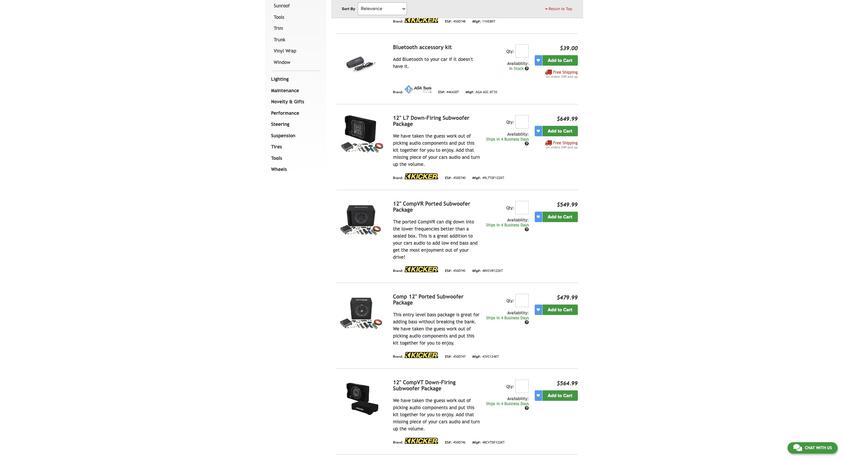Task type: locate. For each thing, give the bounding box(es) containing it.
1 vertical spatial free
[[553, 141, 561, 145]]

free
[[553, 70, 561, 75], [553, 141, 561, 145]]

enjoy. up es#: 4500747 on the right bottom of page
[[442, 340, 455, 346]]

to inside this entry level bass package is great for adding bass without breaking the bank. we have taken the guess work out of picking audio components and put this kit together for you to enjoy.
[[436, 340, 440, 346]]

enjoy. up es#: 4500740
[[442, 147, 455, 153]]

lighting
[[271, 77, 289, 82]]

2 picking from the top
[[393, 333, 408, 339]]

ported up the level
[[419, 293, 435, 300]]

0 vertical spatial enjoy.
[[442, 147, 455, 153]]

car
[[441, 56, 448, 62]]

ported
[[402, 219, 416, 224]]

add to wish list image
[[537, 215, 540, 219], [537, 308, 540, 311], [537, 394, 540, 397]]

you
[[427, 147, 435, 153], [427, 340, 435, 346], [427, 412, 435, 417]]

by
[[351, 6, 355, 11]]

1 vertical spatial compvr
[[418, 219, 435, 224]]

1 enjoy. from the top
[[442, 147, 455, 153]]

taken down 12" compvt down-firing subwoofer package link
[[412, 398, 424, 403]]

firing for compvt
[[441, 379, 456, 386]]

2 add to wish list image from the top
[[537, 308, 540, 311]]

1 days from the top
[[521, 137, 529, 142]]

2 missing from the top
[[393, 419, 408, 424]]

3 cart from the top
[[563, 214, 572, 220]]

es#4464307 - aga-asc-bt35 - bluetooth accessory kit - add bluetooth to your car if it doesn't have it. - aga tools - audi bmw volkswagen mercedes benz mini porsche image
[[337, 44, 388, 83]]

1 vertical spatial orders
[[551, 145, 560, 149]]

cars up es#: 4500740
[[439, 154, 448, 160]]

4 cart from the top
[[563, 307, 572, 313]]

1 vertical spatial this
[[393, 312, 402, 317]]

add to cart button for $649.99
[[543, 126, 578, 136]]

es#: for comp 12" ported subwoofer package
[[445, 355, 452, 359]]

audio down without
[[409, 333, 421, 339]]

4 add to cart button from the top
[[543, 305, 578, 315]]

qty:
[[506, 49, 514, 54], [506, 120, 514, 124], [506, 206, 514, 210], [506, 299, 514, 303], [506, 384, 514, 389]]

1 vertical spatial firing
[[441, 379, 456, 386]]

sort by
[[342, 6, 355, 11]]

bass up without
[[427, 312, 436, 317]]

2 you from the top
[[427, 340, 435, 346]]

orders down $39.00
[[551, 75, 560, 78]]

0 vertical spatial guess
[[434, 133, 445, 139]]

audio down 12" compvt down-firing subwoofer package link
[[409, 405, 421, 410]]

great
[[437, 233, 448, 239], [461, 312, 472, 317]]

0 vertical spatial add to wish list image
[[537, 215, 540, 219]]

0 vertical spatial orders
[[551, 75, 560, 78]]

to down $479.99
[[558, 307, 562, 313]]

0 vertical spatial a
[[467, 226, 469, 232]]

3 picking from the top
[[393, 405, 408, 410]]

firing
[[427, 115, 441, 121], [441, 379, 456, 386]]

4 in from the top
[[497, 402, 500, 406]]

lower
[[402, 226, 413, 232]]

3 components from the top
[[422, 405, 448, 410]]

4 qty: from the top
[[506, 299, 514, 303]]

mfg#: for 12" compvt down-firing subwoofer package
[[472, 441, 481, 445]]

turn up mfg#: 49l7tdf122kt
[[471, 154, 480, 160]]

2 add to cart from the top
[[548, 128, 572, 134]]

components down 12" l7 down-firing subwoofer package "link"
[[422, 140, 448, 146]]

3 we from the top
[[393, 398, 399, 403]]

subwoofer inside 12" l7 down-firing subwoofer package
[[443, 115, 470, 121]]

1 qty: from the top
[[506, 49, 514, 54]]

guess down 12" l7 down-firing subwoofer package "link"
[[434, 133, 445, 139]]

chat with us link
[[788, 442, 838, 454]]

to down 12" compvt down-firing subwoofer package
[[436, 412, 440, 417]]

is right the package
[[456, 312, 460, 317]]

suspension link
[[270, 130, 319, 141]]

you down without
[[427, 340, 435, 346]]

tools down tires
[[271, 155, 282, 161]]

taken down 12" l7 down-firing subwoofer package "link"
[[412, 133, 424, 139]]

on for $649.99
[[546, 145, 550, 149]]

add to cart for $39.00
[[548, 57, 572, 63]]

4 brand: from the top
[[393, 269, 403, 273]]

that for 12" compvt down-firing subwoofer package
[[465, 412, 474, 417]]

add to cart button down $549.99
[[543, 212, 578, 222]]

performance link
[[270, 108, 319, 119]]

1 vertical spatial $49
[[561, 145, 567, 149]]

0 vertical spatial turn
[[471, 154, 480, 160]]

cart down $39.00
[[563, 57, 572, 63]]

$564.99
[[557, 380, 578, 387]]

1 business from the top
[[505, 137, 520, 142]]

in for 12" l7 down-firing subwoofer package
[[497, 137, 500, 142]]

to down "breaking"
[[436, 340, 440, 346]]

bank.
[[465, 319, 476, 324]]

free shipping on orders $49 and up for $39.00
[[546, 70, 578, 78]]

guess down "breaking"
[[434, 326, 445, 332]]

1 vertical spatial taken
[[412, 326, 424, 332]]

we have taken the guess work out of picking audio components and put this kit together for you to enjoy. add that missing piece of your cars audio and turn up the volume. down 12" l7 down-firing subwoofer package "link"
[[393, 133, 480, 167]]

1 vertical spatial guess
[[434, 326, 445, 332]]

1 vertical spatial ported
[[419, 293, 435, 300]]

1 vertical spatial put
[[458, 333, 465, 339]]

1 vertical spatial shipping
[[563, 141, 578, 145]]

kicker - corporate logo image for l7
[[405, 173, 438, 179]]

1 vertical spatial this
[[467, 333, 475, 339]]

2 vertical spatial components
[[422, 405, 448, 410]]

down- right l7
[[411, 115, 427, 121]]

1 vertical spatial free shipping on orders $49 and up
[[546, 141, 578, 149]]

ported inside comp 12" ported subwoofer package
[[419, 293, 435, 300]]

you down 12" compvt down-firing subwoofer package link
[[427, 412, 435, 417]]

3 ships in 4 business days from the top
[[486, 316, 529, 320]]

0 vertical spatial free shipping on orders $49 and up
[[546, 70, 578, 78]]

4 4 from the top
[[501, 402, 503, 406]]

down- inside 12" l7 down-firing subwoofer package
[[411, 115, 427, 121]]

2 vertical spatial cars
[[439, 419, 448, 424]]

0 vertical spatial free
[[553, 70, 561, 75]]

package inside 12" l7 down-firing subwoofer package
[[393, 121, 413, 127]]

$49
[[561, 75, 567, 78], [561, 145, 567, 149]]

breaking
[[437, 319, 455, 324]]

3 kicker - corporate logo image from the top
[[405, 266, 438, 272]]

asc-
[[483, 90, 490, 94]]

0 vertical spatial together
[[400, 147, 418, 153]]

shipping down $39.00
[[563, 70, 578, 75]]

5 availability: from the top
[[507, 396, 529, 401]]

ships for 12" compvr ported subwoofer package
[[486, 223, 495, 227]]

picking down l7
[[393, 140, 408, 146]]

for down without
[[420, 340, 426, 346]]

vinyl
[[274, 48, 284, 54]]

2 we from the top
[[393, 326, 399, 332]]

2 ships from the top
[[486, 223, 495, 227]]

chat with us
[[805, 446, 832, 450]]

4
[[501, 137, 503, 142], [501, 223, 503, 227], [501, 316, 503, 320], [501, 402, 503, 406]]

2 vertical spatial we
[[393, 398, 399, 403]]

kit inside this entry level bass package is great for adding bass without breaking the bank. we have taken the guess work out of picking audio components and put this kit together for you to enjoy.
[[393, 340, 399, 346]]

2 vertical spatial together
[[400, 412, 418, 417]]

4 days from the top
[[521, 402, 529, 406]]

components for l7
[[422, 140, 448, 146]]

0 vertical spatial you
[[427, 147, 435, 153]]

trim
[[274, 26, 283, 31]]

1 brand: from the top
[[393, 20, 403, 23]]

in for comp 12" ported subwoofer package
[[497, 316, 500, 320]]

l7
[[403, 115, 409, 121]]

out inside the ported compvr can dig down into the lower frequencies better than a sealed box. this is a great addition to your cars audio to add low end bass and get the most enjoyment out of your drive!
[[445, 247, 452, 253]]

enjoy. for 12" compvt down-firing subwoofer package
[[442, 412, 455, 417]]

3 ships from the top
[[486, 316, 495, 320]]

guess inside this entry level bass package is great for adding bass without breaking the bank. we have taken the guess work out of picking audio components and put this kit together for you to enjoy.
[[434, 326, 445, 332]]

compvt
[[403, 379, 424, 386]]

1 orders from the top
[[551, 75, 560, 78]]

tools link up "wheels"
[[270, 153, 319, 164]]

1 in from the top
[[497, 137, 500, 142]]

0 horizontal spatial this
[[393, 312, 402, 317]]

add to cart for $479.99
[[548, 307, 572, 313]]

1 missing from the top
[[393, 154, 408, 160]]

0 vertical spatial add to wish list image
[[537, 59, 540, 62]]

down- right compvt
[[425, 379, 441, 386]]

2 in from the top
[[497, 223, 500, 227]]

down- for l7
[[411, 115, 427, 121]]

tools link down sunroof
[[273, 12, 319, 23]]

caret up image
[[545, 7, 548, 11]]

0 vertical spatial piece
[[410, 154, 421, 160]]

to inside "add bluetooth to your car if it doesn't have it."
[[425, 56, 429, 62]]

bluetooth inside "add bluetooth to your car if it doesn't have it."
[[403, 56, 423, 62]]

picking inside this entry level bass package is great for adding bass without breaking the bank. we have taken the guess work out of picking audio components and put this kit together for you to enjoy.
[[393, 333, 408, 339]]

qty: for $39.00
[[506, 49, 514, 54]]

3 brand: from the top
[[393, 176, 403, 180]]

your inside "add bluetooth to your car if it doesn't have it."
[[430, 56, 440, 62]]

mfg#: aga-asc-bt35
[[466, 90, 497, 94]]

0 vertical spatial we
[[393, 133, 399, 139]]

taken
[[412, 133, 424, 139], [412, 326, 424, 332], [412, 398, 424, 403]]

0 vertical spatial that
[[465, 147, 474, 153]]

enjoy. for 12" l7 down-firing subwoofer package
[[442, 147, 455, 153]]

0 vertical spatial great
[[437, 233, 448, 239]]

brand: for bluetooth accessory kit
[[393, 90, 403, 94]]

shipping for $649.99
[[563, 141, 578, 145]]

1 vertical spatial bass
[[427, 312, 436, 317]]

12" inside comp 12" ported subwoofer package
[[409, 293, 417, 300]]

components for compvt
[[422, 405, 448, 410]]

2 ships in 4 business days from the top
[[486, 223, 529, 227]]

4 availability: from the top
[[507, 311, 529, 315]]

this up adding
[[393, 312, 402, 317]]

kicker - corporate logo image for compvt
[[405, 438, 438, 444]]

cart down $549.99
[[563, 214, 572, 220]]

components down 12" compvt down-firing subwoofer package link
[[422, 405, 448, 410]]

maintenance
[[271, 88, 299, 93]]

together down compvt
[[400, 412, 418, 417]]

this inside this entry level bass package is great for adding bass without breaking the bank. we have taken the guess work out of picking audio components and put this kit together for you to enjoy.
[[467, 333, 475, 339]]

2 horizontal spatial bass
[[460, 240, 469, 246]]

of inside the ported compvr can dig down into the lower frequencies better than a sealed box. this is a great addition to your cars audio to add low end bass and get the most enjoyment out of your drive!
[[454, 247, 458, 253]]

have inside this entry level bass package is great for adding bass without breaking the bank. we have taken the guess work out of picking audio components and put this kit together for you to enjoy.
[[401, 326, 411, 332]]

we have taken the guess work out of picking audio components and put this kit together for you to enjoy. add that missing piece of your cars audio and turn up the volume. for 12" l7 down-firing subwoofer package
[[393, 133, 480, 167]]

2 vertical spatial taken
[[412, 398, 424, 403]]

1 vertical spatial components
[[422, 333, 448, 339]]

6 brand: from the top
[[393, 441, 403, 445]]

missing for 12" l7 down-firing subwoofer package
[[393, 154, 408, 160]]

0 vertical spatial compvr
[[403, 201, 424, 207]]

ported up can
[[425, 201, 442, 207]]

shipping
[[563, 70, 578, 75], [563, 141, 578, 145]]

for up the bank.
[[474, 312, 480, 317]]

audio down 12" l7 down-firing subwoofer package "link"
[[409, 140, 421, 146]]

2 vertical spatial this
[[467, 405, 475, 410]]

firing inside 12" compvt down-firing subwoofer package
[[441, 379, 456, 386]]

in for 12" compvr ported subwoofer package
[[497, 223, 500, 227]]

48vcvr122kt
[[482, 269, 503, 273]]

es#:
[[445, 20, 452, 23], [438, 90, 445, 94], [445, 176, 452, 180], [445, 269, 452, 273], [445, 355, 452, 359], [445, 441, 452, 445]]

4 add to cart from the top
[[548, 307, 572, 313]]

2 vertical spatial you
[[427, 412, 435, 417]]

5 cart from the top
[[563, 393, 572, 399]]

1 vertical spatial piece
[[410, 419, 421, 424]]

audio up the es#: 4500746 on the bottom of the page
[[449, 419, 461, 424]]

add to wish list image for $549.99
[[537, 215, 540, 219]]

to left top
[[561, 6, 565, 11]]

1 horizontal spatial a
[[467, 226, 469, 232]]

2 vertical spatial put
[[458, 405, 465, 410]]

2 vertical spatial guess
[[434, 398, 445, 403]]

0 vertical spatial tools
[[274, 14, 284, 20]]

tools up trim
[[274, 14, 284, 20]]

turn for 12" compvt down-firing subwoofer package
[[471, 419, 480, 424]]

1 put from the top
[[458, 140, 465, 146]]

1 shipping from the top
[[563, 70, 578, 75]]

orders for $649.99
[[551, 145, 560, 149]]

brand: for 12" l7 down-firing subwoofer package
[[393, 176, 403, 180]]

enjoy.
[[442, 147, 455, 153], [442, 340, 455, 346], [442, 412, 455, 417]]

2 vertical spatial enjoy.
[[442, 412, 455, 417]]

es#: for 12" l7 down-firing subwoofer package
[[445, 176, 452, 180]]

es#: for 12" compvt down-firing subwoofer package
[[445, 441, 452, 445]]

1 vertical spatial cars
[[404, 240, 412, 246]]

cars
[[439, 154, 448, 160], [404, 240, 412, 246], [439, 419, 448, 424]]

1 4 from the top
[[501, 137, 503, 142]]

0 vertical spatial work
[[447, 133, 457, 139]]

wheels link
[[270, 164, 319, 175]]

bt35
[[490, 90, 497, 94]]

3 put from the top
[[458, 405, 465, 410]]

1 vertical spatial turn
[[471, 419, 480, 424]]

0 vertical spatial down-
[[411, 115, 427, 121]]

0 vertical spatial this
[[467, 140, 475, 146]]

5 brand: from the top
[[393, 355, 403, 359]]

1 on from the top
[[546, 75, 550, 78]]

2 vertical spatial picking
[[393, 405, 408, 410]]

2 vertical spatial add to wish list image
[[537, 394, 540, 397]]

add to cart button for $39.00
[[543, 55, 578, 66]]

0 vertical spatial volume.
[[408, 161, 425, 167]]

picking
[[393, 140, 408, 146], [393, 333, 408, 339], [393, 405, 408, 410]]

a up add
[[433, 233, 436, 239]]

to left add
[[427, 240, 431, 246]]

1 ships in 4 business days from the top
[[486, 137, 529, 142]]

1 piece from the top
[[410, 154, 421, 160]]

0 vertical spatial on
[[546, 75, 550, 78]]

entry
[[403, 312, 414, 317]]

we have taken the guess work out of picking audio components and put this kit together for you to enjoy. add that missing piece of your cars audio and turn up the volume. for 12" compvt down-firing subwoofer package
[[393, 398, 480, 431]]

picking down compvt
[[393, 405, 408, 410]]

2 that from the top
[[465, 412, 474, 417]]

3 add to cart from the top
[[548, 214, 572, 220]]

work down 12" l7 down-firing subwoofer package "link"
[[447, 133, 457, 139]]

1 we from the top
[[393, 133, 399, 139]]

3 together from the top
[[400, 412, 418, 417]]

is down frequencies
[[429, 233, 432, 239]]

4 for comp 12" ported subwoofer package
[[501, 316, 503, 320]]

performance
[[271, 110, 299, 116]]

1 horizontal spatial this
[[419, 233, 427, 239]]

3 question circle image from the top
[[525, 228, 529, 232]]

1 vertical spatial you
[[427, 340, 435, 346]]

this
[[419, 233, 427, 239], [393, 312, 402, 317]]

es#: left 4500748
[[445, 20, 452, 23]]

your
[[430, 56, 440, 62], [428, 154, 438, 160], [393, 240, 402, 246], [460, 247, 469, 253], [428, 419, 438, 424]]

es#: 4500745
[[445, 269, 466, 273]]

add to cart down $564.99
[[548, 393, 572, 399]]

interior subcategories element
[[271, 0, 320, 71]]

add to wish list image for $39.00
[[537, 59, 540, 62]]

mfg#: left 43vc124kt
[[472, 355, 481, 359]]

doesn't
[[458, 56, 473, 62]]

availability: for $479.99
[[507, 311, 529, 315]]

down- inside 12" compvt down-firing subwoofer package
[[425, 379, 441, 386]]

3 add to cart button from the top
[[543, 212, 578, 222]]

this inside this entry level bass package is great for adding bass without breaking the bank. we have taken the guess work out of picking audio components and put this kit together for you to enjoy.
[[393, 312, 402, 317]]

have inside "add bluetooth to your car if it doesn't have it."
[[393, 64, 403, 69]]

package inside comp 12" ported subwoofer package
[[393, 300, 413, 306]]

0 vertical spatial shipping
[[563, 70, 578, 75]]

2 free shipping on orders $49 and up from the top
[[546, 141, 578, 149]]

1 vertical spatial we
[[393, 326, 399, 332]]

free shipping on orders $49 and up
[[546, 70, 578, 78], [546, 141, 578, 149]]

2 availability: from the top
[[507, 132, 529, 137]]

add to cart button down $39.00
[[543, 55, 578, 66]]

have
[[393, 64, 403, 69], [401, 133, 411, 139], [401, 326, 411, 332], [401, 398, 411, 403]]

12" left compvt
[[393, 379, 401, 386]]

mfg#: left 48vcvr122kt
[[472, 269, 481, 273]]

components down without
[[422, 333, 448, 339]]

package inside 12" compvt down-firing subwoofer package
[[422, 385, 441, 392]]

mfg#: for comp 12" ported subwoofer package
[[472, 355, 481, 359]]

ships in 4 business days for 12" compvt down-firing subwoofer package
[[486, 402, 529, 406]]

12" inside 12" compvr ported subwoofer package
[[393, 201, 401, 207]]

firing inside 12" l7 down-firing subwoofer package
[[427, 115, 441, 121]]

1 vertical spatial enjoy.
[[442, 340, 455, 346]]

qty: for $479.99
[[506, 299, 514, 303]]

2 add to cart button from the top
[[543, 126, 578, 136]]

1 add to cart from the top
[[548, 57, 572, 63]]

12" inside 12" l7 down-firing subwoofer package
[[393, 115, 401, 121]]

2 vertical spatial work
[[447, 398, 457, 403]]

out
[[458, 133, 465, 139], [445, 247, 452, 253], [458, 326, 465, 332], [458, 398, 465, 403]]

1 vertical spatial picking
[[393, 333, 408, 339]]

cars down box.
[[404, 240, 412, 246]]

0 vertical spatial this
[[419, 233, 427, 239]]

that up 4500746
[[465, 412, 474, 417]]

free down $39.00
[[553, 70, 561, 75]]

gifts
[[294, 99, 304, 104]]

0 vertical spatial firing
[[427, 115, 441, 121]]

4 question circle image from the top
[[525, 321, 529, 325]]

add to cart button for $564.99
[[543, 390, 578, 401]]

es#: for bluetooth accessory kit
[[438, 90, 445, 94]]

shipping for $39.00
[[563, 70, 578, 75]]

1 cart from the top
[[563, 57, 572, 63]]

es#4500747 - 43vc124kt - comp 12" ported subwoofer package - this entry level bass package is great for adding bass without breaking the bank. we have taken the guess work out of picking audio components and put this kit together for you to enjoy. - kicker - audi bmw volkswagen mercedes benz mini image
[[337, 294, 388, 332]]

1 add to cart button from the top
[[543, 55, 578, 66]]

1 vertical spatial that
[[465, 412, 474, 417]]

4 ships in 4 business days from the top
[[486, 402, 529, 406]]

subwoofer inside 12" compvr ported subwoofer package
[[444, 201, 470, 207]]

cart for $564.99
[[563, 393, 572, 399]]

1 vertical spatial together
[[400, 340, 418, 346]]

have down adding
[[401, 326, 411, 332]]

1 components from the top
[[422, 140, 448, 146]]

$49 down '$649.99'
[[561, 145, 567, 149]]

2 brand: from the top
[[393, 90, 403, 94]]

we have taken the guess work out of picking audio components and put this kit together for you to enjoy. add that missing piece of your cars audio and turn up the volume.
[[393, 133, 480, 167], [393, 398, 480, 431]]

add to cart down $479.99
[[548, 307, 572, 313]]

None number field
[[516, 44, 529, 58], [516, 115, 529, 129], [516, 201, 529, 214], [516, 294, 529, 307], [516, 380, 529, 393], [516, 44, 529, 58], [516, 115, 529, 129], [516, 201, 529, 214], [516, 294, 529, 307], [516, 380, 529, 393]]

0 vertical spatial ported
[[425, 201, 442, 207]]

shipping down '$649.99'
[[563, 141, 578, 145]]

1 vertical spatial add to wish list image
[[537, 129, 540, 133]]

subwoofer
[[443, 115, 470, 121], [444, 201, 470, 207], [437, 293, 464, 300], [393, 385, 420, 392]]

that up 4500740
[[465, 147, 474, 153]]

2 business from the top
[[505, 223, 520, 227]]

1 vertical spatial great
[[461, 312, 472, 317]]

5 kicker - corporate logo image from the top
[[405, 438, 438, 444]]

2 together from the top
[[400, 340, 418, 346]]

0 vertical spatial put
[[458, 140, 465, 146]]

accessory
[[419, 44, 444, 50]]

2 free from the top
[[553, 141, 561, 145]]

picking down adding
[[393, 333, 408, 339]]

you for compvt
[[427, 412, 435, 417]]

trim link
[[273, 23, 319, 34]]

add to cart for $564.99
[[548, 393, 572, 399]]

add to wish list image
[[537, 59, 540, 62], [537, 129, 540, 133]]

we have taken the guess work out of picking audio components and put this kit together for you to enjoy. add that missing piece of your cars audio and turn up the volume. down 12" compvt down-firing subwoofer package link
[[393, 398, 480, 431]]

free down '$649.99'
[[553, 141, 561, 145]]

turn up mfg#: 48cvtdf122kt at bottom right
[[471, 419, 480, 424]]

2 vertical spatial bass
[[409, 319, 417, 324]]

0 vertical spatial is
[[429, 233, 432, 239]]

es#4500740 - 49l7tdf122kt - 12" l7 down-firing subwoofer package - we have taken the guess work out of picking audio components and put this kit together for you to enjoy. add that missing piece of your cars audio and turn up the volume. - kicker - audi bmw volkswagen mercedes benz mini image
[[337, 115, 388, 153]]

piece for compvt
[[410, 419, 421, 424]]

package
[[438, 312, 455, 317]]

1 vertical spatial tools
[[271, 155, 282, 161]]

tools inside interior subcategories 'element'
[[274, 14, 284, 20]]

this for 12" compvt down-firing subwoofer package
[[467, 405, 475, 410]]

0 vertical spatial cars
[[439, 154, 448, 160]]

0 vertical spatial picking
[[393, 140, 408, 146]]

5 question circle image from the top
[[525, 406, 529, 410]]

mfg#: left 49l7tdf122kt
[[472, 176, 481, 180]]

1 horizontal spatial is
[[456, 312, 460, 317]]

3 availability: from the top
[[507, 218, 529, 222]]

put inside this entry level bass package is great for adding bass without breaking the bank. we have taken the guess work out of picking audio components and put this kit together for you to enjoy.
[[458, 333, 465, 339]]

a right than
[[467, 226, 469, 232]]

in
[[509, 66, 513, 71]]

compvr up frequencies
[[418, 219, 435, 224]]

2 we have taken the guess work out of picking audio components and put this kit together for you to enjoy. add that missing piece of your cars audio and turn up the volume. from the top
[[393, 398, 480, 431]]

2 cart from the top
[[563, 128, 572, 134]]

add to cart for $549.99
[[548, 214, 572, 220]]

4 for 12" l7 down-firing subwoofer package
[[501, 137, 503, 142]]

2 on from the top
[[546, 145, 550, 149]]

you down 12" l7 down-firing subwoofer package "link"
[[427, 147, 435, 153]]

1 kicker - corporate logo image from the top
[[405, 17, 438, 23]]

3 business from the top
[[505, 316, 520, 320]]

1 ships from the top
[[486, 137, 495, 142]]

in
[[497, 137, 500, 142], [497, 223, 500, 227], [497, 316, 500, 320], [497, 402, 500, 406]]

question circle image
[[525, 67, 529, 71], [525, 142, 529, 146], [525, 228, 529, 232], [525, 321, 529, 325], [525, 406, 529, 410]]

2 enjoy. from the top
[[442, 340, 455, 346]]

kicker - corporate logo image
[[405, 17, 438, 23], [405, 173, 438, 179], [405, 266, 438, 272], [405, 352, 438, 358], [405, 438, 438, 444]]

to inside return to top link
[[561, 6, 565, 11]]

add to cart button for $479.99
[[543, 305, 578, 315]]

1 vertical spatial add to wish list image
[[537, 308, 540, 311]]

for down 12" compvt down-firing subwoofer package link
[[420, 412, 426, 417]]

audio inside the ported compvr can dig down into the lower frequencies better than a sealed box. this is a great addition to your cars audio to add low end bass and get the most enjoyment out of your drive!
[[414, 240, 425, 246]]

3 days from the top
[[521, 316, 529, 320]]

qty: for $564.99
[[506, 384, 514, 389]]

kit
[[445, 44, 452, 50], [393, 147, 399, 153], [393, 340, 399, 346], [393, 412, 399, 417]]

add to cart button
[[543, 55, 578, 66], [543, 126, 578, 136], [543, 212, 578, 222], [543, 305, 578, 315], [543, 390, 578, 401]]

2 taken from the top
[[412, 326, 424, 332]]

orders
[[551, 75, 560, 78], [551, 145, 560, 149]]

2 components from the top
[[422, 333, 448, 339]]

0 vertical spatial we have taken the guess work out of picking audio components and put this kit together for you to enjoy. add that missing piece of your cars audio and turn up the volume.
[[393, 133, 480, 167]]

components
[[422, 140, 448, 146], [422, 333, 448, 339], [422, 405, 448, 410]]

aga-
[[476, 90, 483, 94]]

2 $49 from the top
[[561, 145, 567, 149]]

$49 for $39.00
[[561, 75, 567, 78]]

days for $649.99
[[521, 137, 529, 142]]

firing right l7
[[427, 115, 441, 121]]

3 4 from the top
[[501, 316, 503, 320]]

1 vertical spatial on
[[546, 145, 550, 149]]

cart down $564.99
[[563, 393, 572, 399]]

2 guess from the top
[[434, 326, 445, 332]]

comments image
[[793, 444, 803, 452]]

3 in from the top
[[497, 316, 500, 320]]

low
[[442, 240, 449, 246]]

days
[[521, 137, 529, 142], [521, 223, 529, 227], [521, 316, 529, 320], [521, 402, 529, 406]]

4 kicker - corporate logo image from the top
[[405, 352, 438, 358]]

qty: for $649.99
[[506, 120, 514, 124]]

steering
[[271, 122, 289, 127]]

have left it.
[[393, 64, 403, 69]]

mfg#: for 12" compvr ported subwoofer package
[[472, 269, 481, 273]]

audio up most
[[414, 240, 425, 246]]

and
[[568, 75, 573, 78], [449, 140, 457, 146], [568, 145, 573, 149], [462, 154, 470, 160], [470, 240, 478, 246], [449, 333, 457, 339], [449, 405, 457, 410], [462, 419, 470, 424]]

compvr inside the ported compvr can dig down into the lower frequencies better than a sealed box. this is a great addition to your cars audio to add low end bass and get the most enjoyment out of your drive!
[[418, 219, 435, 224]]

es#: left 4500740
[[445, 176, 452, 180]]

to right addition
[[469, 233, 473, 239]]

5 qty: from the top
[[506, 384, 514, 389]]

es#: 4500747
[[445, 355, 466, 359]]

1 vertical spatial bluetooth
[[403, 56, 423, 62]]

0 vertical spatial bass
[[460, 240, 469, 246]]

mfg#: for 12" l7 down-firing subwoofer package
[[472, 176, 481, 180]]

0 vertical spatial tools link
[[273, 12, 319, 23]]

bass down addition
[[460, 240, 469, 246]]

1 vertical spatial volume.
[[408, 426, 425, 431]]

ships
[[486, 137, 495, 142], [486, 223, 495, 227], [486, 316, 495, 320], [486, 402, 495, 406]]

2 4 from the top
[[501, 223, 503, 227]]

1 this from the top
[[467, 140, 475, 146]]

mfg#:
[[472, 20, 481, 23], [466, 90, 474, 94], [472, 176, 481, 180], [472, 269, 481, 273], [472, 355, 481, 359], [472, 441, 481, 445]]

great up low
[[437, 233, 448, 239]]

1 availability: from the top
[[507, 61, 529, 66]]

2 this from the top
[[467, 333, 475, 339]]

days for $564.99
[[521, 402, 529, 406]]

to down bluetooth accessory kit link in the top of the page
[[425, 56, 429, 62]]

0 vertical spatial taken
[[412, 133, 424, 139]]

add to cart down '$649.99'
[[548, 128, 572, 134]]

stock
[[514, 66, 524, 71]]

1 we have taken the guess work out of picking audio components and put this kit together for you to enjoy. add that missing piece of your cars audio and turn up the volume. from the top
[[393, 133, 480, 167]]

2 kicker - corporate logo image from the top
[[405, 173, 438, 179]]

2 add to wish list image from the top
[[537, 129, 540, 133]]

in stock
[[509, 66, 525, 71]]

1 vertical spatial down-
[[425, 379, 441, 386]]

1 vertical spatial missing
[[393, 419, 408, 424]]

0 horizontal spatial a
[[433, 233, 436, 239]]

3 this from the top
[[467, 405, 475, 410]]

3 you from the top
[[427, 412, 435, 417]]

on for $39.00
[[546, 75, 550, 78]]

es#: left 4464307
[[438, 90, 445, 94]]

add to cart down $549.99
[[548, 214, 572, 220]]

add to cart down $39.00
[[548, 57, 572, 63]]

2 put from the top
[[458, 333, 465, 339]]

free shipping on orders $49 and up for $649.99
[[546, 141, 578, 149]]

0 vertical spatial $49
[[561, 75, 567, 78]]

add to cart button down $479.99
[[543, 305, 578, 315]]

to down $564.99
[[558, 393, 562, 399]]

work down 12" compvt down-firing subwoofer package link
[[447, 398, 457, 403]]

together down adding
[[400, 340, 418, 346]]

the
[[426, 133, 433, 139], [400, 161, 407, 167], [393, 226, 400, 232], [401, 247, 408, 253], [456, 319, 463, 324], [426, 326, 433, 332], [426, 398, 433, 403], [400, 426, 407, 431]]

2 work from the top
[[447, 326, 457, 332]]

3 work from the top
[[447, 398, 457, 403]]

volume. for l7
[[408, 161, 425, 167]]

$49 down $39.00
[[561, 75, 567, 78]]

1 vertical spatial we have taken the guess work out of picking audio components and put this kit together for you to enjoy. add that missing piece of your cars audio and turn up the volume.
[[393, 398, 480, 431]]

of
[[467, 133, 471, 139], [423, 154, 427, 160], [454, 247, 458, 253], [467, 326, 471, 332], [467, 398, 471, 403], [423, 419, 427, 424]]

1 horizontal spatial great
[[461, 312, 472, 317]]

0 horizontal spatial is
[[429, 233, 432, 239]]

3 taken from the top
[[412, 398, 424, 403]]

great up the bank.
[[461, 312, 472, 317]]

this down frequencies
[[419, 233, 427, 239]]

ported inside 12" compvr ported subwoofer package
[[425, 201, 442, 207]]

add bluetooth to your car if it doesn't have it.
[[393, 56, 473, 69]]

cart for $649.99
[[563, 128, 572, 134]]

es#: left 4500746
[[445, 441, 452, 445]]

0 horizontal spatial great
[[437, 233, 448, 239]]

1 together from the top
[[400, 147, 418, 153]]

that
[[465, 147, 474, 153], [465, 412, 474, 417]]

availability: for $549.99
[[507, 218, 529, 222]]

1 vertical spatial work
[[447, 326, 457, 332]]

availability: for $649.99
[[507, 132, 529, 137]]

is inside this entry level bass package is great for adding bass without breaking the bank. we have taken the guess work out of picking audio components and put this kit together for you to enjoy.
[[456, 312, 460, 317]]

tools
[[274, 14, 284, 20], [271, 155, 282, 161]]

ships for 12" l7 down-firing subwoofer package
[[486, 137, 495, 142]]

work for 12" compvt down-firing subwoofer package
[[447, 398, 457, 403]]

12" inside 12" compvt down-firing subwoofer package
[[393, 379, 401, 386]]

12" left l7
[[393, 115, 401, 121]]

0 vertical spatial missing
[[393, 154, 408, 160]]

$549.99
[[557, 202, 578, 208]]

orders down '$649.99'
[[551, 145, 560, 149]]

1 add to wish list image from the top
[[537, 215, 540, 219]]

1 that from the top
[[465, 147, 474, 153]]

1 $49 from the top
[[561, 75, 567, 78]]

compvr up ported
[[403, 201, 424, 207]]

0 vertical spatial components
[[422, 140, 448, 146]]



Task type: vqa. For each thing, say whether or not it's contained in the screenshot.


Task type: describe. For each thing, give the bounding box(es) containing it.
$649.99
[[557, 116, 578, 122]]

top
[[566, 6, 572, 11]]

mfg#: 11hs8kt
[[472, 20, 495, 23]]

firing for l7
[[427, 115, 441, 121]]

kicker - corporate logo image for 12"
[[405, 352, 438, 358]]

components inside this entry level bass package is great for adding bass without breaking the bank. we have taken the guess work out of picking audio components and put this kit together for you to enjoy.
[[422, 333, 448, 339]]

compvr inside 12" compvr ported subwoofer package
[[403, 201, 424, 207]]

subwoofer inside comp 12" ported subwoofer package
[[437, 293, 464, 300]]

12" l7 down-firing subwoofer package link
[[393, 115, 470, 127]]

better
[[441, 226, 454, 232]]

12" for compvt
[[393, 379, 401, 386]]

es#: for 12" compvr ported subwoofer package
[[445, 269, 452, 273]]

$479.99
[[557, 294, 578, 301]]

question circle image for $564.99
[[525, 406, 529, 410]]

audio up es#: 4500740
[[449, 154, 461, 160]]

0 vertical spatial bluetooth
[[393, 44, 418, 50]]

missing for 12" compvt down-firing subwoofer package
[[393, 419, 408, 424]]

return
[[549, 6, 560, 11]]

kicker - corporate logo image for compvr
[[405, 266, 438, 272]]

ships in 4 business days for comp 12" ported subwoofer package
[[486, 316, 529, 320]]

dig
[[446, 219, 452, 224]]

of inside this entry level bass package is great for adding bass without breaking the bank. we have taken the guess work out of picking audio components and put this kit together for you to enjoy.
[[467, 326, 471, 332]]

package inside 12" compvr ported subwoofer package
[[393, 207, 413, 213]]

mfg#: 48cvtdf122kt
[[472, 441, 505, 445]]

put for 12" l7 down-firing subwoofer package
[[458, 140, 465, 146]]

is inside the ported compvr can dig down into the lower frequencies better than a sealed box. this is a great addition to your cars audio to add low end bass and get the most enjoyment out of your drive!
[[429, 233, 432, 239]]

free for $649.99
[[553, 141, 561, 145]]

it.
[[404, 64, 409, 69]]

trunk link
[[273, 34, 319, 46]]

great inside the ported compvr can dig down into the lower frequencies better than a sealed box. this is a great addition to your cars audio to add low end bass and get the most enjoyment out of your drive!
[[437, 233, 448, 239]]

cars for 12" l7 down-firing subwoofer package
[[439, 154, 448, 160]]

12" for compvr
[[393, 201, 401, 207]]

it
[[454, 56, 457, 62]]

1 horizontal spatial bass
[[427, 312, 436, 317]]

taken for l7
[[412, 133, 424, 139]]

43vc124kt
[[482, 355, 499, 359]]

4 for 12" compvt down-firing subwoofer package
[[501, 402, 503, 406]]

tires link
[[270, 141, 319, 153]]

enjoy. inside this entry level bass package is great for adding bass without breaking the bank. we have taken the guess work out of picking audio components and put this kit together for you to enjoy.
[[442, 340, 455, 346]]

window
[[274, 60, 290, 65]]

sunroof link
[[273, 0, 319, 12]]

you inside this entry level bass package is great for adding bass without breaking the bank. we have taken the guess work out of picking audio components and put this kit together for you to enjoy.
[[427, 340, 435, 346]]

picking for 12" compvt down-firing subwoofer package
[[393, 405, 408, 410]]

12" for l7
[[393, 115, 401, 121]]

drive!
[[393, 254, 406, 260]]

availability: for $39.00
[[507, 61, 529, 66]]

add to cart button for $549.99
[[543, 212, 578, 222]]

to down $39.00
[[558, 57, 562, 63]]

ships in 4 business days for 12" l7 down-firing subwoofer package
[[486, 137, 529, 142]]

4500746
[[453, 441, 466, 445]]

bass inside the ported compvr can dig down into the lower frequencies better than a sealed box. this is a great addition to your cars audio to add low end bass and get the most enjoyment out of your drive!
[[460, 240, 469, 246]]

es#: 4500748
[[445, 20, 466, 23]]

cart for $479.99
[[563, 307, 572, 313]]

mfg#: left 11hs8kt
[[472, 20, 481, 23]]

tires
[[271, 144, 282, 150]]

work for 12" l7 down-firing subwoofer package
[[447, 133, 457, 139]]

lighting link
[[270, 74, 319, 85]]

$39.00
[[560, 45, 578, 51]]

add to cart for $649.99
[[548, 128, 572, 134]]

12" l7 down-firing subwoofer package
[[393, 115, 470, 127]]

return to top link
[[545, 6, 572, 12]]

down- for compvt
[[425, 379, 441, 386]]

subwoofer inside 12" compvt down-firing subwoofer package
[[393, 385, 420, 392]]

1 vertical spatial a
[[433, 233, 436, 239]]

we inside this entry level bass package is great for adding bass without breaking the bank. we have taken the guess work out of picking audio components and put this kit together for you to enjoy.
[[393, 326, 399, 332]]

audio inside this entry level bass package is great for adding bass without breaking the bank. we have taken the guess work out of picking audio components and put this kit together for you to enjoy.
[[409, 333, 421, 339]]

4500748
[[453, 20, 466, 23]]

sort
[[342, 6, 350, 11]]

us
[[827, 446, 832, 450]]

cars inside the ported compvr can dig down into the lower frequencies better than a sealed box. this is a great addition to your cars audio to add low end bass and get the most enjoyment out of your drive!
[[404, 240, 412, 246]]

question circle image for $549.99
[[525, 228, 529, 232]]

down
[[453, 219, 465, 224]]

days for $479.99
[[521, 316, 529, 320]]

11hs8kt
[[482, 20, 495, 23]]

that for 12" l7 down-firing subwoofer package
[[465, 147, 474, 153]]

this entry level bass package is great for adding bass without breaking the bank. we have taken the guess work out of picking audio components and put this kit together for you to enjoy.
[[393, 312, 480, 346]]

novelty
[[271, 99, 288, 104]]

mfg#: for bluetooth accessory kit
[[466, 90, 474, 94]]

than
[[456, 226, 465, 232]]

12" compvr ported subwoofer package link
[[393, 201, 470, 213]]

es#: 4500746
[[445, 441, 466, 445]]

novelty & gifts
[[271, 99, 304, 104]]

ships for comp 12" ported subwoofer package
[[486, 316, 495, 320]]

tools for the topmost the tools link
[[274, 14, 284, 20]]

mfg#: 43vc124kt
[[472, 355, 499, 359]]

together for l7
[[400, 147, 418, 153]]

most
[[410, 247, 420, 253]]

frequencies
[[415, 226, 439, 232]]

add to wish list image for $564.99
[[537, 394, 540, 397]]

we for 12" l7 down-firing subwoofer package
[[393, 133, 399, 139]]

to down '$649.99'
[[558, 128, 562, 134]]

out inside this entry level bass package is great for adding bass without breaking the bank. we have taken the guess work out of picking audio components and put this kit together for you to enjoy.
[[458, 326, 465, 332]]

wheels
[[271, 167, 287, 172]]

business for $564.99
[[505, 402, 520, 406]]

to down $549.99
[[558, 214, 562, 220]]

together inside this entry level bass package is great for adding bass without breaking the bank. we have taken the guess work out of picking audio components and put this kit together for you to enjoy.
[[400, 340, 418, 346]]

add to wish list image for $479.99
[[537, 308, 540, 311]]

$49 for $649.99
[[561, 145, 567, 149]]

enjoyment
[[421, 247, 444, 253]]

1 vertical spatial tools link
[[270, 153, 319, 164]]

vinyl wrap link
[[273, 46, 319, 57]]

can
[[437, 219, 444, 224]]

question circle image for $479.99
[[525, 321, 529, 325]]

ships in 4 business days for 12" compvr ported subwoofer package
[[486, 223, 529, 227]]

brand: for 12" compvt down-firing subwoofer package
[[393, 441, 403, 445]]

wrap
[[286, 48, 296, 54]]

work inside this entry level bass package is great for adding bass without breaking the bank. we have taken the guess work out of picking audio components and put this kit together for you to enjoy.
[[447, 326, 457, 332]]

aga tools - corporate logo image
[[405, 85, 432, 93]]

sealed
[[393, 233, 407, 239]]

0 horizontal spatial bass
[[409, 319, 417, 324]]

window link
[[273, 57, 319, 68]]

the
[[393, 219, 401, 224]]

box.
[[408, 233, 417, 239]]

picking for 12" l7 down-firing subwoofer package
[[393, 140, 408, 146]]

business for $479.99
[[505, 316, 520, 320]]

chat
[[805, 446, 815, 450]]

steering link
[[270, 119, 319, 130]]

brand: for comp 12" ported subwoofer package
[[393, 355, 403, 359]]

49l7tdf122kt
[[482, 176, 504, 180]]

maintenance link
[[270, 85, 319, 96]]

trunk
[[274, 37, 285, 42]]

suspension
[[271, 133, 296, 138]]

guess for 12" compvt down-firing subwoofer package
[[434, 398, 445, 403]]

volume. for compvt
[[408, 426, 425, 431]]

4500740
[[453, 176, 466, 180]]

to down 12" l7 down-firing subwoofer package
[[436, 147, 440, 153]]

together for compvt
[[400, 412, 418, 417]]

cart for $39.00
[[563, 57, 572, 63]]

this inside the ported compvr can dig down into the lower frequencies better than a sealed box. this is a great addition to your cars audio to add low end bass and get the most enjoyment out of your drive!
[[419, 233, 427, 239]]

business for $549.99
[[505, 223, 520, 227]]

mfg#: 49l7tdf122kt
[[472, 176, 504, 180]]

days for $549.99
[[521, 223, 529, 227]]

add
[[433, 240, 440, 246]]

we for 12" compvt down-firing subwoofer package
[[393, 398, 399, 403]]

cars for 12" compvt down-firing subwoofer package
[[439, 419, 448, 424]]

have down l7
[[401, 133, 411, 139]]

taken inside this entry level bass package is great for adding bass without breaking the bank. we have taken the guess work out of picking audio components and put this kit together for you to enjoy.
[[412, 326, 424, 332]]

4464307
[[447, 90, 459, 94]]

get
[[393, 247, 400, 253]]

12" compvt down-firing subwoofer package link
[[393, 379, 456, 392]]

tools for bottommost the tools link
[[271, 155, 282, 161]]

have down compvt
[[401, 398, 411, 403]]

vinyl wrap
[[274, 48, 296, 54]]

ships for 12" compvt down-firing subwoofer package
[[486, 402, 495, 406]]

es#: 4500740
[[445, 176, 466, 180]]

ported for 12"
[[419, 293, 435, 300]]

if
[[449, 56, 452, 62]]

add to wish list image for $649.99
[[537, 129, 540, 133]]

into
[[466, 219, 474, 224]]

adding
[[393, 319, 407, 324]]

free for $39.00
[[553, 70, 561, 75]]

with
[[816, 446, 826, 450]]

brand: for 12" compvr ported subwoofer package
[[393, 269, 403, 273]]

end
[[451, 240, 458, 246]]

4 for 12" compvr ported subwoofer package
[[501, 223, 503, 227]]

great inside this entry level bass package is great for adding bass without breaking the bank. we have taken the guess work out of picking audio components and put this kit together for you to enjoy.
[[461, 312, 472, 317]]

for down 12" l7 down-firing subwoofer package "link"
[[420, 147, 426, 153]]

es#: 4464307
[[438, 90, 459, 94]]

guess for 12" l7 down-firing subwoofer package
[[434, 133, 445, 139]]

orders for $39.00
[[551, 75, 560, 78]]

48cvtdf122kt
[[482, 441, 505, 445]]

piece for l7
[[410, 154, 421, 160]]

es#4500746 - 48cvtdf122kt - 12" compvt down-firing subwoofer package - we have taken the guess work out of picking audio components and put this kit together for you to enjoy. add that missing piece of your cars audio and turn up the volume. - kicker - audi bmw volkswagen mercedes benz mini image
[[337, 380, 388, 418]]

add inside "add bluetooth to your car if it doesn't have it."
[[393, 56, 401, 62]]

return to top
[[548, 6, 572, 11]]

in for 12" compvt down-firing subwoofer package
[[497, 402, 500, 406]]

ported for compvr
[[425, 201, 442, 207]]

and inside the ported compvr can dig down into the lower frequencies better than a sealed box. this is a great addition to your cars audio to add low end bass and get the most enjoyment out of your drive!
[[470, 240, 478, 246]]

12" compvr ported subwoofer package
[[393, 201, 470, 213]]

addition
[[450, 233, 467, 239]]

and inside this entry level bass package is great for adding bass without breaking the bank. we have taken the guess work out of picking audio components and put this kit together for you to enjoy.
[[449, 333, 457, 339]]

es#4500745 - 48vcvr122kt - 12" compvr ported subwoofer package - the ported compvr can dig down into the lower frequencies better than a sealed box. this is a great addition to your cars audio to add low end bass and get the most enjoyment out of your drive! - kicker - audi bmw volkswagen mercedes benz mini image
[[337, 201, 388, 239]]

qty: for $549.99
[[506, 206, 514, 210]]

novelty & gifts link
[[270, 96, 319, 108]]

bluetooth accessory kit link
[[393, 44, 452, 50]]



